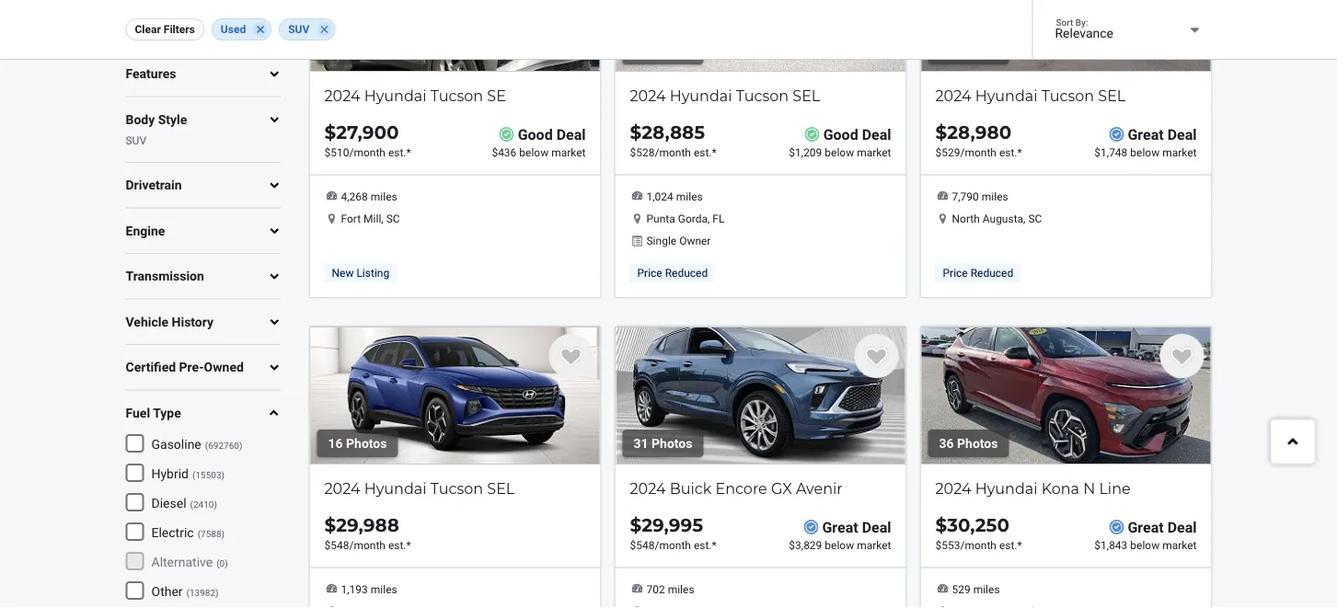 Task type: locate. For each thing, give the bounding box(es) containing it.
/month est.* down 28,980 on the right top of page
[[960, 146, 1022, 159]]

( right diesel
[[190, 499, 193, 510]]

2024 for 27,900
[[324, 87, 360, 104]]

good for 28,885
[[823, 126, 858, 143]]

diesel ( 2410 )
[[151, 496, 217, 511]]

1 horizontal spatial 548
[[636, 539, 655, 552]]

548 for 29,988
[[331, 539, 349, 552]]

tucson
[[430, 87, 483, 104], [736, 87, 789, 104], [1042, 87, 1094, 104], [430, 479, 483, 497]]

good deal up $1,209 below market
[[823, 126, 891, 143]]

$3,829 below market
[[789, 539, 891, 552]]

/month est.* for 28,885
[[655, 146, 717, 159]]

great up $3,829 below market
[[822, 518, 858, 536]]

sc right augusta
[[1028, 212, 1042, 225]]

2024 for 30,250
[[936, 479, 971, 497]]

0 horizontal spatial ,
[[381, 212, 383, 225]]

0 horizontal spatial 2024 hyundai tucson sel
[[324, 479, 515, 497]]

gx
[[771, 479, 792, 497]]

) for gasoline
[[239, 440, 242, 451]]

0 vertical spatial 529
[[942, 146, 960, 159]]

( inside alternative ( 0 )
[[216, 558, 220, 569]]

$ 27,900 $ 510 /month est.*
[[324, 121, 411, 159]]

sc
[[386, 212, 400, 225], [1028, 212, 1042, 225]]

great for 28,980
[[1128, 126, 1164, 143]]

2 good deal from the left
[[823, 126, 891, 143]]

2024 for 28,980
[[936, 87, 971, 104]]

1 horizontal spatial suv
[[288, 23, 310, 36]]

avenir
[[796, 479, 843, 497]]

) down alternative ( 0 )
[[215, 587, 219, 598]]

1 horizontal spatial ,
[[708, 212, 710, 225]]

548 for 29,995
[[636, 539, 655, 552]]

great for 29,995
[[822, 518, 858, 536]]

deal for 27,900
[[556, 126, 586, 143]]

548 down 29,988
[[331, 539, 349, 552]]

1 horizontal spatial good deal
[[823, 126, 891, 143]]

2 , from the left
[[708, 212, 710, 225]]

0 horizontal spatial good
[[518, 126, 553, 143]]

type
[[153, 406, 181, 421]]

miles
[[371, 191, 397, 203], [676, 191, 703, 203], [982, 191, 1008, 203], [371, 583, 397, 596], [668, 583, 694, 596], [973, 583, 1000, 596]]

$
[[324, 121, 336, 144], [630, 121, 642, 144], [936, 121, 947, 144], [324, 146, 331, 159], [630, 146, 636, 159], [936, 146, 942, 159], [324, 514, 336, 536], [630, 514, 642, 536], [936, 514, 947, 536], [324, 539, 331, 552], [630, 539, 636, 552], [936, 539, 942, 552]]

suv
[[288, 23, 310, 36], [126, 135, 146, 147]]

hybrid
[[151, 466, 189, 482]]

1 vertical spatial suv
[[126, 135, 146, 147]]

) up 7588
[[214, 499, 217, 510]]

below
[[519, 146, 549, 159], [825, 146, 854, 159], [1131, 146, 1160, 159], [825, 539, 854, 552], [1131, 539, 1160, 552]]

( inside 'hybrid ( 15503 )'
[[192, 470, 196, 481]]

0 horizontal spatial good deal
[[518, 126, 586, 143]]

suv inside button
[[288, 23, 310, 36]]

deal up $1,748 below market
[[1168, 126, 1197, 143]]

drivetrain
[[126, 178, 182, 193]]

deal up $1,843 below market
[[1168, 518, 1197, 536]]

) inside gasoline ( 692760 )
[[239, 440, 242, 451]]

( inside gasoline ( 692760 )
[[205, 440, 208, 451]]

6 button
[[317, 37, 391, 64]]

1 horizontal spatial sc
[[1028, 212, 1042, 225]]

/month est.* inside $ 30,250 $ 553 /month est.*
[[960, 539, 1022, 552]]

below right $3,829 on the right
[[825, 539, 854, 552]]

548 inside $ 29,995 $ 548 /month est.*
[[636, 539, 655, 552]]

miles down $ 30,250 $ 553 /month est.*
[[973, 583, 1000, 596]]

( up 15503
[[205, 440, 208, 451]]

/month est.* for 29,995
[[655, 539, 717, 552]]

30,250
[[947, 514, 1010, 536]]

hyundai up 28,980 on the right top of page
[[975, 87, 1038, 104]]

0 vertical spatial suv
[[288, 23, 310, 36]]

vehicle
[[126, 314, 168, 330]]

2024 up 28,980 on the right top of page
[[936, 87, 971, 104]]

3 , from the left
[[1024, 212, 1026, 225]]

great for 30,250
[[1128, 518, 1164, 536]]

/month est.* inside $ 28,980 $ 529 /month est.*
[[960, 146, 1022, 159]]

alternative ( 0 )
[[151, 555, 228, 570]]

deal up $3,829 below market
[[862, 518, 891, 536]]

( inside diesel ( 2410 )
[[190, 499, 193, 510]]

/month est.* for 27,900
[[349, 146, 411, 159]]

0 horizontal spatial 548
[[331, 539, 349, 552]]

miles up the mill in the left of the page
[[371, 191, 397, 203]]

2024
[[324, 87, 360, 104], [630, 87, 666, 104], [936, 87, 971, 104], [324, 479, 360, 497], [630, 479, 666, 497], [936, 479, 971, 497]]

great deal up $1,843 below market
[[1128, 518, 1197, 536]]

market for 29,995
[[857, 539, 891, 552]]

clear filters button
[[126, 18, 204, 40]]

sc for 28,980
[[1028, 212, 1042, 225]]

( right hybrid
[[192, 470, 196, 481]]

2024 hyundai tucson sel up 28,885
[[630, 87, 820, 104]]

) up '0'
[[221, 528, 225, 540]]

510
[[331, 146, 349, 159]]

2024 up 27,900
[[324, 87, 360, 104]]

market for 28,980
[[1163, 146, 1197, 159]]

2024 hyundai tucson sel for 28,885
[[630, 87, 820, 104]]

2 horizontal spatial sel
[[1098, 87, 1126, 104]]

miles for 27,900
[[371, 191, 397, 203]]

2024 hyundai tucson se
[[324, 87, 506, 104]]

0 horizontal spatial sc
[[386, 212, 400, 225]]

1 good from the left
[[518, 126, 553, 143]]

) right "gasoline"
[[239, 440, 242, 451]]

photos right 16 at the left of page
[[346, 436, 387, 451]]

good deal up $436 below market
[[518, 126, 586, 143]]

hyundai
[[364, 87, 427, 104], [670, 87, 732, 104], [975, 87, 1038, 104], [364, 479, 427, 497], [975, 479, 1038, 497]]

548 inside "$ 29,988 $ 548 /month est.*"
[[331, 539, 349, 552]]

2024 left buick
[[630, 479, 666, 497]]

) inside 'hybrid ( 15503 )'
[[221, 470, 225, 481]]

price reduced down the north
[[943, 267, 1014, 279]]

body
[[126, 112, 155, 127]]

market right $1,748
[[1163, 146, 1197, 159]]

great deal
[[1128, 126, 1197, 143], [822, 518, 891, 536], [1128, 518, 1197, 536]]

1 good deal from the left
[[518, 126, 586, 143]]

price reduced down single owner
[[637, 267, 708, 279]]

below for 28,885
[[825, 146, 854, 159]]

1 horizontal spatial 2024 hyundai tucson sel
[[630, 87, 820, 104]]

(
[[205, 440, 208, 451], [192, 470, 196, 481], [190, 499, 193, 510], [198, 528, 201, 540], [216, 558, 220, 569], [186, 587, 190, 598]]

features
[[126, 66, 176, 82]]

north
[[952, 212, 980, 225]]

miles up north augusta , sc
[[982, 191, 1008, 203]]

2024 hyundai tucson sel up 29,988
[[324, 479, 515, 497]]

miles for 28,885
[[676, 191, 703, 203]]

2024 up 28,885
[[630, 87, 666, 104]]

) inside diesel ( 2410 )
[[214, 499, 217, 510]]

529 miles
[[952, 583, 1000, 596]]

/month est.* down 29,988
[[349, 539, 411, 552]]

/month est.* inside "$ 27,900 $ 510 /month est.*"
[[349, 146, 411, 159]]

good
[[518, 126, 553, 143], [823, 126, 858, 143]]

7,790 miles
[[952, 191, 1008, 203]]

1 horizontal spatial good
[[823, 126, 858, 143]]

$436 below market
[[492, 146, 586, 159]]

below right $1,209
[[825, 146, 854, 159]]

( for hybrid
[[192, 470, 196, 481]]

2024 hyundai tucson sel for 28,980
[[936, 87, 1126, 104]]

great up $1,748 below market
[[1128, 126, 1164, 143]]

fl
[[713, 212, 725, 225]]

certified
[[126, 360, 176, 375]]

/month est.* inside "$ 29,988 $ 548 /month est.*"
[[349, 539, 411, 552]]

great deal for 28,980
[[1128, 126, 1197, 143]]

sc for 27,900
[[386, 212, 400, 225]]

market right $1,843
[[1163, 539, 1197, 552]]

market for 28,885
[[857, 146, 891, 159]]

great
[[1128, 126, 1164, 143], [822, 518, 858, 536], [1128, 518, 1164, 536]]

hyundai up 28,885
[[670, 87, 732, 104]]

29,988
[[336, 514, 399, 536]]

/month est.* for 29,988
[[349, 539, 411, 552]]

great deal up $1,748 below market
[[1128, 126, 1197, 143]]

0 horizontal spatial sel
[[487, 479, 515, 497]]

photos right 36
[[957, 436, 998, 451]]

) down 692760
[[221, 470, 225, 481]]

( inside other ( 13982 )
[[186, 587, 190, 598]]

4,268 miles
[[341, 191, 397, 203]]

$1,209 below market
[[789, 146, 891, 159]]

sel
[[793, 87, 820, 104], [1098, 87, 1126, 104], [487, 479, 515, 497]]

2024 hyundai kona image
[[921, 327, 1212, 465]]

suv button
[[279, 18, 335, 40]]

hyundai for 28,980
[[975, 87, 1038, 104]]

( inside electric ( 7588 )
[[198, 528, 201, 540]]

1 horizontal spatial sel
[[793, 87, 820, 104]]

/month est.* for 28,980
[[960, 146, 1022, 159]]

2024 buick encore gx image
[[615, 327, 906, 465]]

pre-
[[179, 360, 204, 375]]

certified pre-owned
[[126, 360, 244, 375]]

) right alternative
[[225, 558, 228, 569]]

31
[[634, 436, 648, 451]]

below for 27,900
[[519, 146, 549, 159]]

below right $1,748
[[1131, 146, 1160, 159]]

529 down 553
[[952, 583, 971, 596]]

market right the $436 on the left top of page
[[551, 146, 586, 159]]

hybrid ( 15503 )
[[151, 466, 225, 482]]

good deal for 28,885
[[823, 126, 891, 143]]

clear
[[135, 23, 161, 36]]

2 548 from the left
[[636, 539, 655, 552]]

suv right the "used" button
[[288, 23, 310, 36]]

good up $436 below market
[[518, 126, 553, 143]]

photos up 28,980 on the right top of page
[[957, 43, 998, 58]]

/month est.* down 30,250
[[960, 539, 1022, 552]]

2 good from the left
[[823, 126, 858, 143]]

good deal for 27,900
[[518, 126, 586, 143]]

line
[[1099, 479, 1131, 497]]

good for 27,900
[[518, 126, 553, 143]]

2 horizontal spatial 2024 hyundai tucson sel
[[936, 87, 1126, 104]]

deal up $436 below market
[[556, 126, 586, 143]]

529
[[942, 146, 960, 159], [952, 583, 971, 596]]

, left fl
[[708, 212, 710, 225]]

( right electric
[[198, 528, 201, 540]]

1 sc from the left
[[386, 212, 400, 225]]

photos button
[[928, 37, 1009, 64]]

engine
[[126, 223, 165, 239]]

1 horizontal spatial price reduced
[[943, 267, 1014, 279]]

2024 buick encore gx avenir
[[630, 479, 843, 497]]

hyundai for 30,250
[[975, 479, 1038, 497]]

photos for 2024 hyundai tucson sel
[[346, 436, 387, 451]]

, right the north
[[1024, 212, 1026, 225]]

below for 30,250
[[1131, 539, 1160, 552]]

/month est.* down 28,885
[[655, 146, 717, 159]]

buick
[[670, 479, 712, 497]]

photos right "31"
[[652, 436, 693, 451]]

sc right the mill in the left of the page
[[386, 212, 400, 225]]

7,790
[[952, 191, 979, 203]]

deal up $1,209 below market
[[862, 126, 891, 143]]

) for electric
[[221, 528, 225, 540]]

2 sc from the left
[[1028, 212, 1042, 225]]

tucson for 27,900
[[430, 87, 483, 104]]

/month est.* down 29,995
[[655, 539, 717, 552]]

36 photos
[[939, 436, 998, 451]]

1 548 from the left
[[331, 539, 349, 552]]

great up $1,843 below market
[[1128, 518, 1164, 536]]

photos for 2024 hyundai kona n line
[[957, 436, 998, 451]]

2024 hyundai tucson sel up 28,980 on the right top of page
[[936, 87, 1126, 104]]

market
[[551, 146, 586, 159], [857, 146, 891, 159], [1163, 146, 1197, 159], [857, 539, 891, 552], [1163, 539, 1197, 552]]

owned
[[204, 360, 244, 375]]

deal for 28,885
[[862, 126, 891, 143]]

below right the $436 on the left top of page
[[519, 146, 549, 159]]

/month est.* inside $ 28,885 $ 528 /month est.*
[[655, 146, 717, 159]]

, for 28,885
[[708, 212, 710, 225]]

market for 30,250
[[1163, 539, 1197, 552]]

28,980
[[947, 121, 1012, 144]]

se
[[487, 87, 506, 104]]

sel for 28,885
[[793, 87, 820, 104]]

suv down body
[[126, 135, 146, 147]]

market right $3,829 on the right
[[857, 539, 891, 552]]

0 horizontal spatial suv
[[126, 135, 146, 147]]

) inside other ( 13982 )
[[215, 587, 219, 598]]

702
[[647, 583, 665, 596]]

good deal
[[518, 126, 586, 143], [823, 126, 891, 143]]

548 down 29,995
[[636, 539, 655, 552]]

/month est.* inside $ 29,995 $ 548 /month est.*
[[655, 539, 717, 552]]

0 horizontal spatial price reduced
[[637, 267, 708, 279]]

photos
[[957, 43, 998, 58], [346, 436, 387, 451], [652, 436, 693, 451], [957, 436, 998, 451]]

2024 hyundai tucson image
[[310, 0, 601, 72], [615, 0, 906, 72], [921, 0, 1212, 72], [310, 327, 601, 465]]

market right $1,209
[[857, 146, 891, 159]]

529 down 28,980 on the right top of page
[[942, 146, 960, 159]]

)
[[239, 440, 242, 451], [221, 470, 225, 481], [214, 499, 217, 510], [221, 528, 225, 540], [225, 558, 228, 569], [215, 587, 219, 598]]

, down 4,268 miles
[[381, 212, 383, 225]]

miles right 702
[[668, 583, 694, 596]]

fuel type
[[126, 406, 181, 421]]

( down 7588
[[216, 558, 220, 569]]

good up $1,209 below market
[[823, 126, 858, 143]]

below right $1,843
[[1131, 539, 1160, 552]]

photos for 2024 buick encore gx avenir
[[652, 436, 693, 451]]

/month est.* down 27,900
[[349, 146, 411, 159]]

great deal up $3,829 below market
[[822, 518, 891, 536]]

2024 hyundai kona n line
[[936, 479, 1131, 497]]

2024 up 30,250
[[936, 479, 971, 497]]

miles up gorda
[[676, 191, 703, 203]]

hyundai up 30,250
[[975, 479, 1038, 497]]

1 , from the left
[[381, 212, 383, 225]]

) inside electric ( 7588 )
[[221, 528, 225, 540]]

( right other
[[186, 587, 190, 598]]

) inside alternative ( 0 )
[[225, 558, 228, 569]]

hyundai up 27,900
[[364, 87, 427, 104]]

/month est.* for 30,250
[[960, 539, 1022, 552]]

2 horizontal spatial ,
[[1024, 212, 1026, 225]]



Task type: describe. For each thing, give the bounding box(es) containing it.
owner
[[679, 234, 711, 247]]

28,885
[[642, 121, 705, 144]]

1,193 miles
[[341, 583, 397, 596]]

$436
[[492, 146, 517, 159]]

16
[[328, 436, 343, 451]]

$1,843 below market
[[1095, 539, 1197, 552]]

market for 27,900
[[551, 146, 586, 159]]

single owner
[[647, 234, 711, 247]]

punta
[[647, 212, 675, 225]]

other ( 13982 )
[[151, 584, 219, 599]]

1 vertical spatial 529
[[952, 583, 971, 596]]

used button
[[212, 18, 272, 40]]

$ 30,250 $ 553 /month est.*
[[936, 514, 1022, 552]]

15503
[[196, 470, 221, 481]]

tucson for 28,885
[[736, 87, 789, 104]]

( for gasoline
[[205, 440, 208, 451]]

hyundai up 29,988
[[364, 479, 427, 497]]

new listing
[[332, 267, 389, 279]]

1 price reduced from the left
[[637, 267, 708, 279]]

great deal for 30,250
[[1128, 518, 1197, 536]]

alternative
[[151, 555, 213, 570]]

kona
[[1042, 479, 1080, 497]]

fort mill , sc
[[341, 212, 400, 225]]

692760
[[208, 440, 239, 451]]

gasoline ( 692760 )
[[151, 437, 242, 452]]

deal for 30,250
[[1168, 518, 1197, 536]]

2024 for 28,885
[[630, 87, 666, 104]]

31 photos
[[634, 436, 693, 451]]

fuel
[[126, 406, 150, 421]]

4,268
[[341, 191, 368, 203]]

great deal for 29,995
[[822, 518, 891, 536]]

used
[[221, 23, 246, 36]]

2024 hyundai tucson image for 16
[[310, 327, 601, 465]]

) for diesel
[[214, 499, 217, 510]]

hyundai for 27,900
[[364, 87, 427, 104]]

augusta
[[983, 212, 1024, 225]]

$ 29,988 $ 548 /month est.*
[[324, 514, 411, 552]]

702 miles
[[647, 583, 694, 596]]

2024 up 29,988
[[324, 479, 360, 497]]

, for 27,900
[[381, 212, 383, 225]]

$1,843
[[1095, 539, 1128, 552]]

$ 28,980 $ 529 /month est.*
[[936, 121, 1022, 159]]

$1,209
[[789, 146, 822, 159]]

2024 for 29,995
[[630, 479, 666, 497]]

fort
[[341, 212, 361, 225]]

vehicle history
[[126, 314, 214, 330]]

style
[[158, 112, 187, 127]]

16 photos
[[328, 436, 387, 451]]

528
[[636, 146, 655, 159]]

history
[[172, 314, 214, 330]]

2 price reduced from the left
[[943, 267, 1014, 279]]

1,024 miles
[[647, 191, 703, 203]]

tucson for 28,980
[[1042, 87, 1094, 104]]

$ 28,885 $ 528 /month est.*
[[630, 121, 717, 159]]

0
[[220, 558, 225, 569]]

553
[[942, 539, 960, 552]]

7588
[[201, 528, 221, 540]]

diesel
[[151, 496, 186, 511]]

body style suv
[[126, 112, 187, 147]]

) for hybrid
[[221, 470, 225, 481]]

) for other
[[215, 587, 219, 598]]

$ 29,995 $ 548 /month est.*
[[630, 514, 717, 552]]

27,900
[[336, 121, 399, 144]]

electric ( 7588 )
[[151, 525, 225, 540]]

filters
[[164, 23, 195, 36]]

deal for 29,995
[[862, 518, 891, 536]]

mill
[[364, 212, 381, 225]]

529 inside $ 28,980 $ 529 /month est.*
[[942, 146, 960, 159]]

( for electric
[[198, 528, 201, 540]]

13982
[[190, 587, 215, 598]]

1,193
[[341, 583, 368, 596]]

north augusta , sc
[[952, 212, 1042, 225]]

( for alternative
[[216, 558, 220, 569]]

2410
[[193, 499, 214, 510]]

miles for 30,250
[[973, 583, 1000, 596]]

other
[[151, 584, 183, 599]]

suv inside body style suv
[[126, 135, 146, 147]]

$1,748 below market
[[1095, 146, 1197, 159]]

clear filters
[[135, 23, 195, 36]]

punta gorda , fl
[[647, 212, 725, 225]]

miles for 29,995
[[668, 583, 694, 596]]

gasoline
[[151, 437, 201, 452]]

hyundai for 28,885
[[670, 87, 732, 104]]

n
[[1083, 479, 1095, 497]]

2024 hyundai tucson image for 6
[[310, 0, 601, 72]]

color
[[126, 21, 157, 36]]

36
[[939, 436, 954, 451]]

miles right 1,193
[[371, 583, 397, 596]]

encore
[[716, 479, 767, 497]]

( for diesel
[[190, 499, 193, 510]]

1,024
[[647, 191, 674, 203]]

miles for 28,980
[[982, 191, 1008, 203]]

gorda
[[678, 212, 708, 225]]

2024 hyundai tucson image for photos
[[921, 0, 1212, 72]]

( for other
[[186, 587, 190, 598]]

transmission
[[126, 269, 204, 284]]

deal for 28,980
[[1168, 126, 1197, 143]]

below for 29,995
[[825, 539, 854, 552]]

sel for 28,980
[[1098, 87, 1126, 104]]

29,995
[[642, 514, 703, 536]]

below for 28,980
[[1131, 146, 1160, 159]]

, for 28,980
[[1024, 212, 1026, 225]]

single
[[647, 234, 677, 247]]

photos inside button
[[957, 43, 998, 58]]

) for alternative
[[225, 558, 228, 569]]



Task type: vqa. For each thing, say whether or not it's contained in the screenshot.


